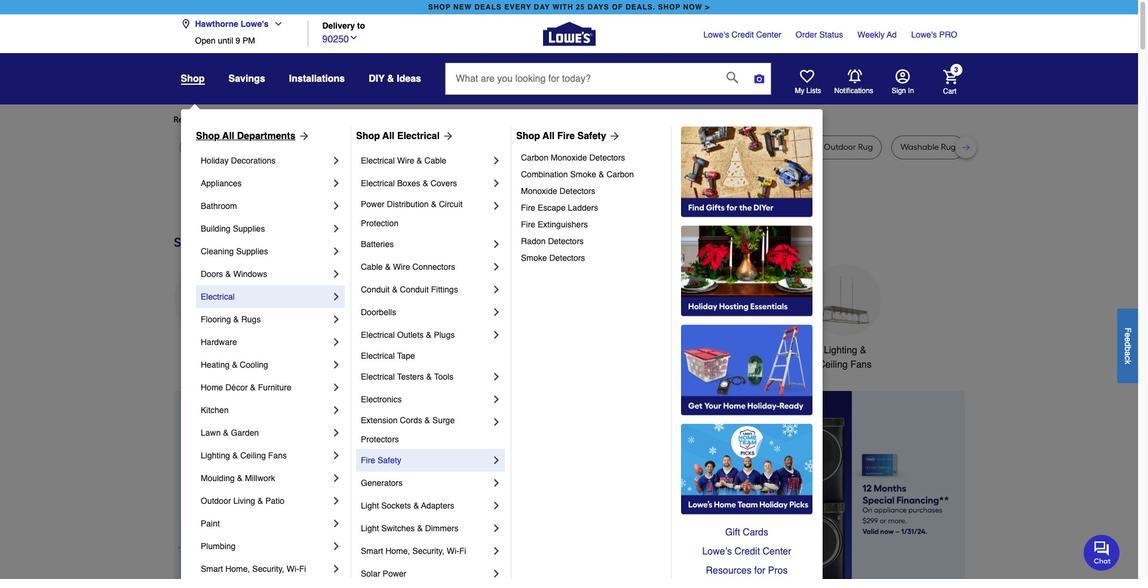 Task type: vqa. For each thing, say whether or not it's contained in the screenshot.
Chat Invite Button image
yes



Task type: locate. For each thing, give the bounding box(es) containing it.
lowe's up pm
[[241, 19, 269, 29]]

1 horizontal spatial lighting & ceiling fans
[[819, 345, 872, 371]]

pm
[[243, 36, 255, 45]]

for for suggestions
[[376, 115, 387, 125]]

chevron right image for conduit & conduit fittings link
[[491, 284, 503, 296]]

center left order
[[757, 30, 782, 39]]

detectors inside the combination smoke & carbon monoxide detectors
[[560, 187, 596, 196]]

shop new deals every day with 25 days of deals. shop now >
[[428, 3, 710, 11]]

for left the pros
[[755, 566, 766, 577]]

chevron right image for the power distribution & circuit protection "link"
[[491, 200, 503, 212]]

supplies up windows
[[236, 247, 268, 256]]

wi- down dimmers
[[447, 547, 459, 557]]

carbon down allen and roth rug
[[607, 170, 634, 179]]

2 horizontal spatial smart
[[728, 345, 753, 356]]

roth up combination
[[513, 142, 530, 152]]

center for lowe's credit center
[[757, 30, 782, 39]]

detectors up ladders
[[560, 187, 596, 196]]

all for departments
[[222, 131, 235, 142]]

cable & wire connectors
[[361, 262, 455, 272]]

2 horizontal spatial lowe's
[[912, 30, 937, 39]]

0 horizontal spatial smoke
[[521, 253, 547, 263]]

all inside shop all departments link
[[222, 131, 235, 142]]

smart home, security, wi-fi link
[[361, 540, 491, 563], [201, 558, 331, 580]]

rug left the 5x8
[[189, 142, 204, 152]]

all up "furniture"
[[383, 131, 395, 142]]

2 you from the left
[[389, 115, 403, 125]]

cable down the desk
[[425, 156, 447, 166]]

all down recommended searches for you
[[222, 131, 235, 142]]

fans
[[851, 360, 872, 371], [268, 451, 287, 461]]

lowe's left pro
[[912, 30, 937, 39]]

fire escape ladders link
[[521, 200, 663, 216]]

0 vertical spatial fi
[[459, 547, 466, 557]]

find gifts for the diyer. image
[[681, 127, 813, 218]]

0 horizontal spatial fans
[[268, 451, 287, 461]]

1 horizontal spatial fans
[[851, 360, 872, 371]]

1 shop from the left
[[428, 3, 451, 11]]

home
[[756, 345, 782, 356], [201, 383, 223, 393]]

fire up 'radon'
[[521, 220, 536, 230]]

0 horizontal spatial fi
[[299, 565, 306, 574]]

pro
[[940, 30, 958, 39]]

0 vertical spatial lighting
[[824, 345, 858, 356]]

1 horizontal spatial fi
[[459, 547, 466, 557]]

electrical
[[397, 131, 440, 142], [361, 156, 395, 166], [361, 179, 395, 188], [201, 292, 235, 302], [361, 331, 395, 340], [361, 351, 395, 361], [361, 372, 395, 382]]

1 vertical spatial carbon
[[607, 170, 634, 179]]

chevron right image for doorbells
[[491, 307, 503, 319]]

smart home, security, wi-fi link down paint link
[[201, 558, 331, 580]]

rug down more
[[325, 142, 340, 152]]

0 vertical spatial cable
[[425, 156, 447, 166]]

1 vertical spatial ceiling
[[240, 451, 266, 461]]

0 horizontal spatial for
[[270, 115, 281, 125]]

0 vertical spatial power
[[361, 200, 385, 209]]

2 and from the left
[[615, 142, 631, 152]]

rug right arrow right icon
[[652, 142, 667, 152]]

0 horizontal spatial you
[[282, 115, 296, 125]]

supplies for building supplies
[[233, 224, 265, 234]]

electrical boxes & covers
[[361, 179, 457, 188]]

0 horizontal spatial bathroom
[[201, 201, 237, 211]]

3 shop from the left
[[516, 131, 540, 142]]

1 horizontal spatial wi-
[[447, 547, 459, 557]]

chevron right image for bathroom
[[331, 200, 343, 212]]

safety
[[578, 131, 606, 142], [378, 456, 402, 466]]

0 vertical spatial security,
[[413, 547, 445, 557]]

appliances down holiday
[[201, 179, 242, 188]]

home décor & furniture link
[[201, 377, 331, 399]]

shop inside shop all departments link
[[196, 131, 220, 142]]

1 vertical spatial light
[[361, 524, 379, 534]]

e
[[1124, 333, 1133, 337], [1124, 337, 1133, 342]]

1 vertical spatial power
[[383, 570, 407, 579]]

0 vertical spatial home,
[[386, 547, 410, 557]]

kitchen down plugs on the bottom of page
[[448, 345, 480, 356]]

0 horizontal spatial and
[[495, 142, 511, 152]]

decorations for christmas
[[366, 360, 417, 371]]

christmas
[[370, 345, 413, 356]]

1 horizontal spatial smart home, security, wi-fi
[[361, 547, 466, 557]]

chevron right image for doors & windows link at the left top of page
[[331, 268, 343, 280]]

allen right the desk
[[475, 142, 493, 152]]

0 horizontal spatial chevron down image
[[269, 19, 283, 29]]

conduit down cable & wire connectors
[[400, 285, 429, 295]]

wire up conduit & conduit fittings
[[393, 262, 410, 272]]

shop
[[428, 3, 451, 11], [658, 3, 681, 11]]

diy
[[369, 74, 385, 84]]

diy & ideas button
[[369, 68, 421, 90]]

smart home, security, wi-fi for the smart home, security, wi-fi "link" to the left
[[201, 565, 306, 574]]

lowe's credit center
[[704, 30, 782, 39]]

2 horizontal spatial for
[[755, 566, 766, 577]]

combination smoke & carbon monoxide detectors link
[[521, 166, 663, 200]]

2 light from the top
[[361, 524, 379, 534]]

2 horizontal spatial area
[[735, 142, 753, 152]]

None search field
[[445, 63, 772, 106]]

chevron right image for light switches & dimmers link
[[491, 523, 503, 535]]

0 horizontal spatial carbon
[[521, 153, 549, 163]]

3 rug from the left
[[263, 142, 278, 152]]

0 horizontal spatial ceiling
[[240, 451, 266, 461]]

2 allen from the left
[[595, 142, 613, 152]]

protectors
[[361, 435, 399, 445]]

rug down the cart
[[942, 142, 956, 152]]

smoke detectors link
[[521, 250, 663, 267]]

0 horizontal spatial shop
[[196, 131, 220, 142]]

monoxide down shop all fire safety link
[[551, 153, 587, 163]]

suggestions
[[327, 115, 374, 125]]

0 horizontal spatial wi-
[[287, 565, 299, 574]]

2 vertical spatial smart
[[201, 565, 223, 574]]

order
[[796, 30, 818, 39]]

safety down "protectors"
[[378, 456, 402, 466]]

fi for the smart home, security, wi-fi "link" to the right
[[459, 547, 466, 557]]

electrical boxes & covers link
[[361, 172, 491, 195]]

1 horizontal spatial smart
[[361, 547, 383, 557]]

1 horizontal spatial you
[[389, 115, 403, 125]]

notifications
[[835, 87, 874, 95]]

kitchen faucets button
[[446, 265, 518, 358]]

1 horizontal spatial chevron down image
[[349, 33, 359, 42]]

security, down plumbing "link"
[[252, 565, 284, 574]]

fire down "protectors"
[[361, 456, 375, 466]]

0 horizontal spatial smart
[[201, 565, 223, 574]]

smart home, security, wi-fi for the smart home, security, wi-fi "link" to the right
[[361, 547, 466, 557]]

chevron right image for the smart home, security, wi-fi "link" to the left
[[331, 564, 343, 576]]

f
[[1124, 328, 1133, 333]]

1 shop from the left
[[196, 131, 220, 142]]

roth for rug
[[633, 142, 650, 152]]

25 days of deals. don't miss deals every day. same-day delivery on in-stock orders placed by 2 p m. image
[[174, 391, 367, 580]]

patio
[[266, 497, 285, 506]]

generators link
[[361, 472, 491, 495]]

solar
[[361, 570, 381, 579]]

of
[[612, 3, 623, 11]]

chevron right image for building supplies
[[331, 223, 343, 235]]

installations button
[[289, 68, 345, 90]]

chevron right image for kitchen link
[[331, 405, 343, 417]]

holiday decorations
[[201, 156, 276, 166]]

0 vertical spatial bathroom
[[201, 201, 237, 211]]

arrow right image inside shop all electrical link
[[440, 130, 454, 142]]

1 horizontal spatial arrow right image
[[440, 130, 454, 142]]

0 horizontal spatial lighting
[[201, 451, 230, 461]]

electrical up the desk
[[397, 131, 440, 142]]

chevron right image for electrical wire & cable link
[[491, 155, 503, 167]]

1 vertical spatial decorations
[[366, 360, 417, 371]]

center for lowe's credit center
[[763, 547, 792, 558]]

1 horizontal spatial allen
[[595, 142, 613, 152]]

smart home, security, wi-fi
[[361, 547, 466, 557], [201, 565, 306, 574]]

1 vertical spatial fi
[[299, 565, 306, 574]]

for up departments
[[270, 115, 281, 125]]

center inside lowe's credit center "link"
[[763, 547, 792, 558]]

monoxide down combination
[[521, 187, 558, 196]]

security,
[[413, 547, 445, 557], [252, 565, 284, 574]]

light down generators
[[361, 502, 379, 511]]

chevron right image for the 'electrical testers & tools' link
[[491, 371, 503, 383]]

shop left the now
[[658, 3, 681, 11]]

light sockets & adapters
[[361, 502, 455, 511]]

decorations down christmas
[[366, 360, 417, 371]]

now
[[684, 3, 703, 11]]

all down recommended searches for you 'heading'
[[543, 131, 555, 142]]

credit up 'search' image
[[732, 30, 754, 39]]

smoke down 'radon'
[[521, 253, 547, 263]]

doorbells link
[[361, 301, 491, 324]]

lowe's home improvement cart image
[[944, 70, 958, 84]]

smoke down carbon monoxide detectors link
[[571, 170, 597, 179]]

kitchen for kitchen
[[201, 406, 229, 415]]

1 horizontal spatial home,
[[386, 547, 410, 557]]

arrow right image inside shop all departments link
[[296, 130, 310, 142]]

0 horizontal spatial home,
[[225, 565, 250, 574]]

4 rug from the left
[[325, 142, 340, 152]]

chevron down image inside 90250 button
[[349, 33, 359, 42]]

e up the b
[[1124, 337, 1133, 342]]

décor
[[225, 383, 248, 393]]

1 vertical spatial lighting & ceiling fans
[[201, 451, 287, 461]]

fi down plumbing "link"
[[299, 565, 306, 574]]

recommended searches for you
[[174, 115, 296, 125]]

1 vertical spatial supplies
[[236, 247, 268, 256]]

credit for lowe's
[[735, 547, 760, 558]]

0 horizontal spatial allen
[[475, 142, 493, 152]]

0 vertical spatial supplies
[[233, 224, 265, 234]]

all
[[222, 131, 235, 142], [383, 131, 395, 142], [543, 131, 555, 142]]

lowe's home team holiday picks. image
[[681, 424, 813, 515]]

departments
[[237, 131, 296, 142]]

chevron right image
[[491, 155, 503, 167], [491, 178, 503, 189], [491, 200, 503, 212], [331, 246, 343, 258], [491, 261, 503, 273], [331, 268, 343, 280], [491, 284, 503, 296], [331, 314, 343, 326], [331, 337, 343, 348], [491, 371, 503, 383], [331, 405, 343, 417], [491, 417, 503, 429], [331, 427, 343, 439], [331, 450, 343, 462], [491, 455, 503, 467], [331, 473, 343, 485], [491, 478, 503, 490], [331, 496, 343, 508], [331, 518, 343, 530], [491, 523, 503, 535], [331, 541, 343, 553], [491, 546, 503, 558], [331, 564, 343, 576], [491, 568, 503, 580]]

you
[[282, 115, 296, 125], [389, 115, 403, 125]]

plumbing link
[[201, 536, 331, 558]]

shop down more suggestions for you link
[[356, 131, 380, 142]]

0 vertical spatial appliances
[[201, 179, 242, 188]]

electrical left tape
[[361, 351, 395, 361]]

0 horizontal spatial decorations
[[231, 156, 276, 166]]

2 washable from the left
[[901, 142, 940, 152]]

light switches & dimmers
[[361, 524, 459, 534]]

sign in button
[[892, 69, 914, 96]]

safety up carbon monoxide detectors link
[[578, 131, 606, 142]]

order status link
[[796, 29, 844, 41]]

electrical tape
[[361, 351, 415, 361]]

0 vertical spatial smoke
[[571, 170, 597, 179]]

rug down departments
[[263, 142, 278, 152]]

1 all from the left
[[222, 131, 235, 142]]

arrow right image for shop all electrical
[[440, 130, 454, 142]]

rugs
[[241, 315, 261, 325]]

credit inside "link"
[[735, 547, 760, 558]]

decorations
[[231, 156, 276, 166], [366, 360, 417, 371]]

2 shop from the left
[[356, 131, 380, 142]]

chevron right image for electrical
[[331, 291, 343, 303]]

0 vertical spatial wi-
[[447, 547, 459, 557]]

for up shop all electrical
[[376, 115, 387, 125]]

allen up carbon monoxide detectors
[[595, 142, 613, 152]]

lowe's wishes you and your family a happy hanukkah. image
[[174, 191, 965, 221]]

lowe's inside 'button'
[[241, 19, 269, 29]]

light for light sockets & adapters
[[361, 502, 379, 511]]

0 horizontal spatial cable
[[361, 262, 383, 272]]

1 horizontal spatial lowe's
[[704, 30, 730, 39]]

1 vertical spatial safety
[[378, 456, 402, 466]]

1 horizontal spatial bathroom
[[643, 345, 685, 356]]

1 horizontal spatial cable
[[425, 156, 447, 166]]

0 horizontal spatial roth
[[513, 142, 530, 152]]

you left more
[[282, 115, 296, 125]]

shop inside shop all fire safety link
[[516, 131, 540, 142]]

e up d at the bottom of the page
[[1124, 333, 1133, 337]]

supplies
[[233, 224, 265, 234], [236, 247, 268, 256]]

1 horizontal spatial shop
[[356, 131, 380, 142]]

chevron right image for holiday decorations
[[331, 155, 343, 167]]

rug left indoor
[[755, 142, 770, 152]]

building supplies
[[201, 224, 265, 234]]

Search Query text field
[[446, 63, 717, 94]]

shop inside shop all electrical link
[[356, 131, 380, 142]]

kitchen up "lawn"
[[201, 406, 229, 415]]

smart inside button
[[728, 345, 753, 356]]

chevron right image for heating & cooling
[[331, 359, 343, 371]]

1 vertical spatial kitchen
[[201, 406, 229, 415]]

wi- down plumbing "link"
[[287, 565, 299, 574]]

1 horizontal spatial all
[[383, 131, 395, 142]]

rug rug
[[246, 142, 278, 152]]

decorations down rug rug
[[231, 156, 276, 166]]

shop up allen and roth area rug
[[516, 131, 540, 142]]

light sockets & adapters link
[[361, 495, 491, 518]]

1 vertical spatial security,
[[252, 565, 284, 574]]

1 washable from the left
[[695, 142, 733, 152]]

and
[[495, 142, 511, 152], [615, 142, 631, 152]]

carbon down allen and roth area rug
[[521, 153, 549, 163]]

1 horizontal spatial smoke
[[571, 170, 597, 179]]

security, up solar power link
[[413, 547, 445, 557]]

outdoor living & patio link
[[201, 490, 331, 513]]

diy & ideas
[[369, 74, 421, 84]]

home, down plumbing
[[225, 565, 250, 574]]

2 all from the left
[[383, 131, 395, 142]]

1 vertical spatial credit
[[735, 547, 760, 558]]

& inside button
[[860, 345, 867, 356]]

k
[[1124, 360, 1133, 364]]

smart home, security, wi-fi down light switches & dimmers in the left bottom of the page
[[361, 547, 466, 557]]

0 vertical spatial light
[[361, 502, 379, 511]]

0 vertical spatial fans
[[851, 360, 872, 371]]

conduit & conduit fittings link
[[361, 279, 491, 301]]

shop up the 5x8
[[196, 131, 220, 142]]

new
[[454, 3, 472, 11]]

fi
[[459, 547, 466, 557], [299, 565, 306, 574]]

carbon
[[521, 153, 549, 163], [607, 170, 634, 179]]

electrical up electronics
[[361, 372, 395, 382]]

0 vertical spatial center
[[757, 30, 782, 39]]

you for more suggestions for you
[[389, 115, 403, 125]]

smart home
[[728, 345, 782, 356]]

chevron down image
[[269, 19, 283, 29], [349, 33, 359, 42]]

1 vertical spatial wi-
[[287, 565, 299, 574]]

radon detectors
[[521, 237, 584, 246]]

rug down shop all fire safety at the top of page
[[552, 142, 567, 152]]

chevron right image
[[331, 155, 343, 167], [331, 178, 343, 189], [331, 200, 343, 212], [331, 223, 343, 235], [491, 239, 503, 250], [331, 291, 343, 303], [491, 307, 503, 319], [491, 329, 503, 341], [331, 359, 343, 371], [331, 382, 343, 394], [491, 394, 503, 406], [491, 500, 503, 512]]

0 horizontal spatial conduit
[[361, 285, 390, 295]]

0 vertical spatial smart home, security, wi-fi
[[361, 547, 466, 557]]

sockets
[[382, 502, 411, 511]]

0 vertical spatial smart
[[728, 345, 753, 356]]

0 horizontal spatial washable
[[695, 142, 733, 152]]

0 horizontal spatial shop
[[428, 3, 451, 11]]

0 horizontal spatial smart home, security, wi-fi
[[201, 565, 306, 574]]

electrical down "furniture"
[[361, 156, 395, 166]]

electronics link
[[361, 389, 491, 411]]

heating
[[201, 360, 230, 370]]

chevron right image for moulding & millwork "link"
[[331, 473, 343, 485]]

power up protection
[[361, 200, 385, 209]]

ceiling inside lighting & ceiling fans
[[819, 360, 848, 371]]

lowe's home improvement lists image
[[800, 69, 814, 84]]

electrical for electrical outlets & plugs
[[361, 331, 395, 340]]

electrical left boxes
[[361, 179, 395, 188]]

supplies up cleaning supplies
[[233, 224, 265, 234]]

recommended searches for you heading
[[174, 114, 965, 126]]

1 vertical spatial monoxide
[[521, 187, 558, 196]]

1 horizontal spatial ceiling
[[819, 360, 848, 371]]

2 rug from the left
[[246, 142, 261, 152]]

monoxide inside the combination smoke & carbon monoxide detectors
[[521, 187, 558, 196]]

indoor outdoor rug
[[798, 142, 873, 152]]

home, down switches
[[386, 547, 410, 557]]

0 horizontal spatial security,
[[252, 565, 284, 574]]

days
[[588, 3, 610, 11]]

1 horizontal spatial lighting
[[824, 345, 858, 356]]

1 vertical spatial bathroom
[[643, 345, 685, 356]]

0 vertical spatial lighting & ceiling fans
[[819, 345, 872, 371]]

light left switches
[[361, 524, 379, 534]]

1 allen from the left
[[475, 142, 493, 152]]

chevron right image for the cable & wire connectors link
[[491, 261, 503, 273]]

smart home button
[[719, 265, 791, 358]]

appliances button
[[174, 265, 245, 358]]

1 horizontal spatial and
[[615, 142, 631, 152]]

smart home, security, wi-fi link down light switches & dimmers in the left bottom of the page
[[361, 540, 491, 563]]

chevron right image for solar power link
[[491, 568, 503, 580]]

shop left new on the top of page
[[428, 3, 451, 11]]

center up the pros
[[763, 547, 792, 558]]

1 light from the top
[[361, 502, 379, 511]]

boxes
[[397, 179, 421, 188]]

0 vertical spatial wire
[[397, 156, 415, 166]]

2 roth from the left
[[633, 142, 650, 152]]

arrow right image
[[296, 130, 310, 142], [440, 130, 454, 142], [943, 496, 955, 508]]

1 horizontal spatial area
[[532, 142, 550, 152]]

lowe's home improvement notification center image
[[848, 69, 862, 84]]

roth right arrow right icon
[[633, 142, 650, 152]]

credit up resources for pros "link"
[[735, 547, 760, 558]]

you up shop all electrical
[[389, 115, 403, 125]]

lowe's
[[241, 19, 269, 29], [704, 30, 730, 39], [912, 30, 937, 39]]

2 area from the left
[[532, 142, 550, 152]]

power distribution & circuit protection link
[[361, 195, 491, 233]]

0 horizontal spatial area
[[306, 142, 323, 152]]

1 roth from the left
[[513, 142, 530, 152]]

1 horizontal spatial safety
[[578, 131, 606, 142]]

& inside "link"
[[237, 474, 243, 484]]

1 you from the left
[[282, 115, 296, 125]]

electrical up christmas
[[361, 331, 395, 340]]

tools
[[434, 372, 454, 382]]

bathroom inside button
[[643, 345, 685, 356]]

cable down batteries
[[361, 262, 383, 272]]

to
[[357, 21, 365, 31]]

1 and from the left
[[495, 142, 511, 152]]

location image
[[181, 19, 190, 29]]

all inside shop all fire safety link
[[543, 131, 555, 142]]

fire down recommended searches for you 'heading'
[[558, 131, 575, 142]]

camera image
[[754, 73, 766, 85]]

smart home, security, wi-fi down plumbing "link"
[[201, 565, 306, 574]]

get your home holiday-ready. image
[[681, 325, 813, 416]]

conduit up doorbells
[[361, 285, 390, 295]]

fire left escape
[[521, 203, 536, 213]]

appliances up heating at the bottom
[[186, 345, 233, 356]]

fi up solar power link
[[459, 547, 466, 557]]

6 rug from the left
[[652, 142, 667, 152]]

cards
[[743, 528, 769, 539]]

power right solar
[[383, 570, 407, 579]]

lowe's down >
[[704, 30, 730, 39]]

home décor & furniture
[[201, 383, 292, 393]]

washable
[[695, 142, 733, 152], [901, 142, 940, 152]]

smart for the smart home, security, wi-fi "link" to the left
[[201, 565, 223, 574]]

search image
[[727, 72, 739, 84]]

lowe's home improvement account image
[[896, 69, 910, 84]]

lowe's for lowe's pro
[[912, 30, 937, 39]]

fire for safety
[[361, 456, 375, 466]]

1 rug from the left
[[189, 142, 204, 152]]

wire up boxes
[[397, 156, 415, 166]]

decorations inside button
[[366, 360, 417, 371]]

0 horizontal spatial lighting & ceiling fans
[[201, 451, 287, 461]]

0 horizontal spatial arrow right image
[[296, 130, 310, 142]]

1 vertical spatial center
[[763, 547, 792, 558]]

rug down shop all departments
[[246, 142, 261, 152]]

rug right outdoor
[[858, 142, 873, 152]]

gift cards
[[726, 528, 769, 539]]

combination
[[521, 170, 568, 179]]

3 all from the left
[[543, 131, 555, 142]]

all inside shop all electrical link
[[383, 131, 395, 142]]

kitchen inside button
[[448, 345, 480, 356]]

1 horizontal spatial roth
[[633, 142, 650, 152]]

1 horizontal spatial shop
[[658, 3, 681, 11]]

cleaning supplies link
[[201, 240, 331, 263]]

center inside lowe's credit center link
[[757, 30, 782, 39]]



Task type: describe. For each thing, give the bounding box(es) containing it.
& inside button
[[387, 74, 394, 84]]

chevron right image for paint link
[[331, 518, 343, 530]]

dimmers
[[425, 524, 459, 534]]

until
[[218, 36, 233, 45]]

outdoor living & patio
[[201, 497, 285, 506]]

2 shop from the left
[[658, 3, 681, 11]]

building supplies link
[[201, 218, 331, 240]]

9 rug from the left
[[942, 142, 956, 152]]

chevron right image for 'flooring & rugs' link
[[331, 314, 343, 326]]

rug 5x8
[[189, 142, 219, 152]]

lowe's home improvement logo image
[[543, 7, 596, 60]]

detectors down extinguishers
[[548, 237, 584, 246]]

shop for shop all fire safety
[[516, 131, 540, 142]]

electrical testers & tools link
[[361, 366, 491, 389]]

and for allen and roth rug
[[615, 142, 631, 152]]

smoke detectors
[[521, 253, 585, 263]]

lowe's credit center
[[703, 547, 792, 558]]

detectors down shop 25 days of deals by category image
[[550, 253, 585, 263]]

fire extinguishers
[[521, 220, 588, 230]]

washable for washable area rug
[[695, 142, 733, 152]]

lighting & ceiling fans link
[[201, 445, 331, 467]]

7 rug from the left
[[755, 142, 770, 152]]

radon
[[521, 237, 546, 246]]

chevron right image for appliances
[[331, 178, 343, 189]]

chevron right image for batteries
[[491, 239, 503, 250]]

& inside power distribution & circuit protection
[[431, 200, 437, 209]]

sign in
[[892, 87, 914, 95]]

savings button
[[229, 68, 265, 90]]

connectors
[[413, 262, 455, 272]]

roth for area
[[513, 142, 530, 152]]

shop all electrical link
[[356, 129, 454, 143]]

chevron right image for light sockets & adapters
[[491, 500, 503, 512]]

electrical up flooring
[[201, 292, 235, 302]]

electrical wire & cable link
[[361, 149, 491, 172]]

doorbells
[[361, 308, 396, 317]]

chevron right image for extension cords & surge protectors link
[[491, 417, 503, 429]]

and for allen and roth area rug
[[495, 142, 511, 152]]

power inside power distribution & circuit protection
[[361, 200, 385, 209]]

delivery to
[[322, 21, 365, 31]]

chevron right image for electrical outlets & plugs
[[491, 329, 503, 341]]

my lists link
[[795, 69, 822, 96]]

you for recommended searches for you
[[282, 115, 296, 125]]

lists
[[807, 87, 822, 95]]

2 horizontal spatial arrow right image
[[943, 496, 955, 508]]

fire safety link
[[361, 450, 491, 472]]

5 rug from the left
[[552, 142, 567, 152]]

bathroom button
[[628, 265, 700, 358]]

8 rug from the left
[[858, 142, 873, 152]]

open
[[195, 36, 216, 45]]

cleaning supplies
[[201, 247, 268, 256]]

chevron right image for 'cleaning supplies' link
[[331, 246, 343, 258]]

circuit
[[439, 200, 463, 209]]

appliances inside appliances link
[[201, 179, 242, 188]]

hardware
[[201, 338, 237, 347]]

1 area from the left
[[306, 142, 323, 152]]

resources for pros
[[706, 566, 788, 577]]

fire extinguishers link
[[521, 216, 663, 233]]

holiday hosting essentials. image
[[681, 226, 813, 317]]

paint
[[201, 519, 220, 529]]

supplies for cleaning supplies
[[236, 247, 268, 256]]

status
[[820, 30, 844, 39]]

lawn & garden
[[201, 429, 259, 438]]

smoke inside the combination smoke & carbon monoxide detectors
[[571, 170, 597, 179]]

& inside the combination smoke & carbon monoxide detectors
[[599, 170, 605, 179]]

1 vertical spatial wire
[[393, 262, 410, 272]]

ad
[[887, 30, 897, 39]]

electrical for electrical tape
[[361, 351, 395, 361]]

kitchen faucets
[[448, 345, 516, 356]]

hawthorne lowe's
[[195, 19, 269, 29]]

1 vertical spatial home,
[[225, 565, 250, 574]]

electrical outlets & plugs link
[[361, 324, 491, 347]]

shop for shop all departments
[[196, 131, 220, 142]]

hawthorne lowe's button
[[181, 12, 288, 36]]

christmas decorations
[[366, 345, 417, 371]]

hardware link
[[201, 331, 331, 354]]

2 conduit from the left
[[400, 285, 429, 295]]

decorations for holiday
[[231, 156, 276, 166]]

gift
[[726, 528, 741, 539]]

home inside button
[[756, 345, 782, 356]]

detectors down arrow right icon
[[590, 153, 625, 163]]

more suggestions for you link
[[306, 114, 412, 126]]

all for electrical
[[383, 131, 395, 142]]

5x8
[[206, 142, 219, 152]]

adapters
[[421, 502, 455, 511]]

shop for shop all electrical
[[356, 131, 380, 142]]

smart for the smart home, security, wi-fi "link" to the right
[[361, 547, 383, 557]]

fi for the smart home, security, wi-fi "link" to the left
[[299, 565, 306, 574]]

holiday
[[201, 156, 229, 166]]

up to 30 percent off select major appliances. plus, save up to an extra $750 on major appliances. image
[[386, 391, 965, 580]]

more
[[306, 115, 326, 125]]

heating & cooling link
[[201, 354, 331, 377]]

washable for washable rug
[[901, 142, 940, 152]]

shop 25 days of deals by category image
[[174, 233, 965, 253]]

appliances inside appliances button
[[186, 345, 233, 356]]

carbon inside the combination smoke & carbon monoxide detectors
[[607, 170, 634, 179]]

extinguishers
[[538, 220, 588, 230]]

lowe's credit center link
[[681, 543, 813, 562]]

1 horizontal spatial security,
[[413, 547, 445, 557]]

lighting & ceiling fans inside button
[[819, 345, 872, 371]]

outlets
[[397, 331, 424, 340]]

fans inside lighting & ceiling fans
[[851, 360, 872, 371]]

3
[[955, 66, 959, 74]]

lighting inside lighting & ceiling fans
[[824, 345, 858, 356]]

chevron right image for fire safety link
[[491, 455, 503, 467]]

credit for lowe's
[[732, 30, 754, 39]]

& inside extension cords & surge protectors
[[425, 416, 430, 426]]

1 vertical spatial home
[[201, 383, 223, 393]]

arrow right image for shop all departments
[[296, 130, 310, 142]]

wi- for the smart home, security, wi-fi "link" to the left
[[287, 565, 299, 574]]

tape
[[397, 351, 415, 361]]

batteries
[[361, 240, 394, 249]]

outdoor
[[201, 497, 231, 506]]

chevron right image for hardware link at the left bottom of page
[[331, 337, 343, 348]]

escape
[[538, 203, 566, 213]]

chevron right image for outdoor living & patio link
[[331, 496, 343, 508]]

1 conduit from the left
[[361, 285, 390, 295]]

chevron right image for generators link
[[491, 478, 503, 490]]

shop all departments link
[[196, 129, 310, 143]]

distribution
[[387, 200, 429, 209]]

chevron right image for the smart home, security, wi-fi "link" to the right
[[491, 546, 503, 558]]

wi- for the smart home, security, wi-fi "link" to the right
[[447, 547, 459, 557]]

arrow left image
[[396, 496, 408, 508]]

carbon monoxide detectors
[[521, 153, 625, 163]]

cleaning
[[201, 247, 234, 256]]

0 horizontal spatial smart home, security, wi-fi link
[[201, 558, 331, 580]]

0 vertical spatial monoxide
[[551, 153, 587, 163]]

doors & windows link
[[201, 263, 331, 286]]

for for searches
[[270, 115, 281, 125]]

fire for escape
[[521, 203, 536, 213]]

allen for allen and roth rug
[[595, 142, 613, 152]]

0 vertical spatial chevron down image
[[269, 19, 283, 29]]

chevron right image for lighting & ceiling fans link
[[331, 450, 343, 462]]

1 horizontal spatial smart home, security, wi-fi link
[[361, 540, 491, 563]]

windows
[[233, 270, 267, 279]]

plumbing
[[201, 542, 236, 552]]

3 area from the left
[[735, 142, 753, 152]]

shop all fire safety
[[516, 131, 606, 142]]

kitchen for kitchen faucets
[[448, 345, 480, 356]]

lighting & ceiling fans button
[[810, 265, 881, 372]]

chevron right image for lawn & garden link
[[331, 427, 343, 439]]

a
[[1124, 351, 1133, 356]]

switches
[[382, 524, 415, 534]]

electrical for electrical boxes & covers
[[361, 179, 395, 188]]

all for fire
[[543, 131, 555, 142]]

electrical wire & cable
[[361, 156, 447, 166]]

arrow right image
[[606, 130, 621, 142]]

millwork
[[245, 474, 275, 484]]

0 horizontal spatial safety
[[378, 456, 402, 466]]

conduit & conduit fittings
[[361, 285, 458, 295]]

light switches & dimmers link
[[361, 518, 491, 540]]

allen for allen and roth area rug
[[475, 142, 493, 152]]

flooring & rugs
[[201, 315, 261, 325]]

1 e from the top
[[1124, 333, 1133, 337]]

0 vertical spatial safety
[[578, 131, 606, 142]]

90250 button
[[322, 31, 359, 46]]

0 vertical spatial carbon
[[521, 153, 549, 163]]

b
[[1124, 347, 1133, 351]]

paint link
[[201, 513, 331, 536]]

carbon monoxide detectors link
[[521, 149, 663, 166]]

fire for extinguishers
[[521, 220, 536, 230]]

1 vertical spatial fans
[[268, 451, 287, 461]]

lawn
[[201, 429, 221, 438]]

2 e from the top
[[1124, 337, 1133, 342]]

lowe's credit center link
[[704, 29, 782, 41]]

electrical for electrical wire & cable
[[361, 156, 395, 166]]

lowe's
[[703, 547, 732, 558]]

electrical for electrical testers & tools
[[361, 372, 395, 382]]

chevron right image for plumbing "link"
[[331, 541, 343, 553]]

lawn & garden link
[[201, 422, 331, 445]]

kitchen link
[[201, 399, 331, 422]]

area rug
[[306, 142, 340, 152]]

lowe's for lowe's credit center
[[704, 30, 730, 39]]

chat invite button image
[[1084, 535, 1121, 571]]

for inside "link"
[[755, 566, 766, 577]]

1 vertical spatial cable
[[361, 262, 383, 272]]

chevron right image for home décor & furniture
[[331, 382, 343, 394]]

chevron right image for the electrical boxes & covers link
[[491, 178, 503, 189]]

light for light switches & dimmers
[[361, 524, 379, 534]]

chevron right image for electronics
[[491, 394, 503, 406]]

surge
[[433, 416, 455, 426]]

ladders
[[568, 203, 598, 213]]

outdoor
[[824, 142, 856, 152]]

electronics
[[361, 395, 402, 405]]

with
[[553, 3, 574, 11]]

faucets
[[482, 345, 516, 356]]



